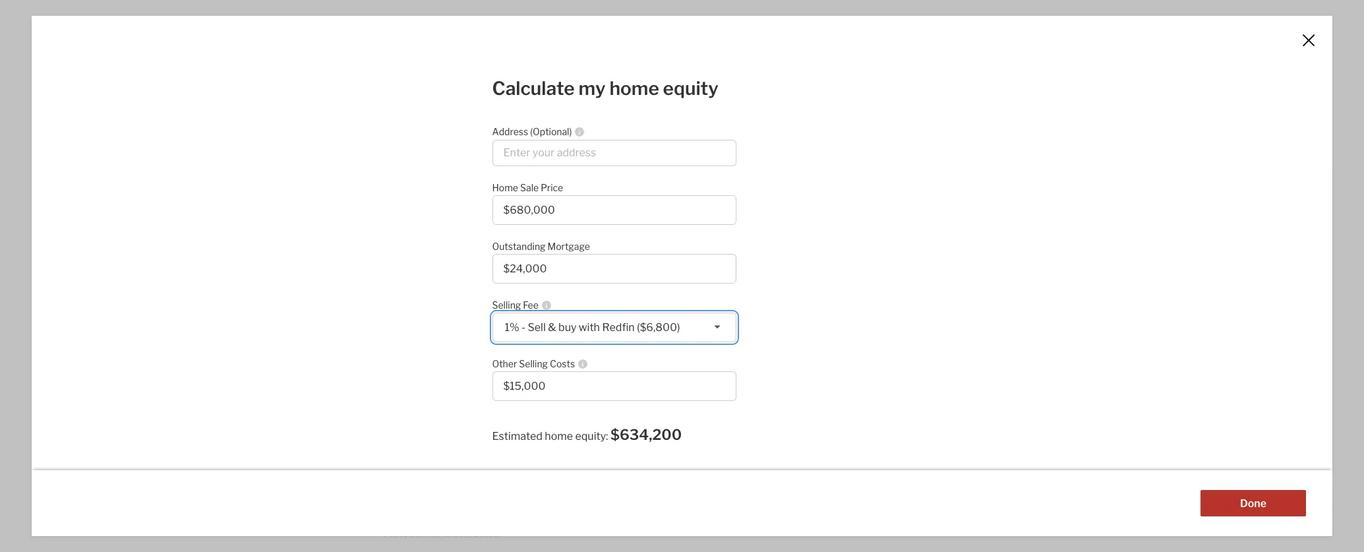 Task type: describe. For each thing, give the bounding box(es) containing it.
add for add my home equity
[[427, 421, 447, 434]]

address (optional)
[[492, 126, 572, 137]]

requires
[[673, 315, 716, 328]]

close.
[[481, 362, 502, 372]]

other
[[492, 358, 517, 369]]

payments
[[488, 249, 525, 259]]

obligations like loan and debt payments or alimony, but not costs like groceries or utilities.
[[378, 249, 566, 270]]

with
[[579, 321, 600, 334]]

Home Sale Price text field
[[504, 204, 725, 216]]

0 vertical spatial selling
[[492, 299, 521, 310]]

36% | comfortable
[[650, 252, 778, 270]]

taxes
[[443, 529, 463, 539]]

comfortable
[[692, 252, 778, 270]]

mortgage
[[548, 241, 590, 252]]

cash. required field. element
[[378, 309, 571, 330]]

add my home equity button
[[378, 414, 577, 441]]

not
[[392, 260, 405, 270]]

pay
[[429, 362, 442, 372]]

equity for add my home equity
[[497, 421, 529, 434]]

afford?
[[769, 14, 851, 43]]

home
[[492, 182, 518, 193]]

budget
[[845, 365, 880, 378]]

you right 'when' on the left bottom of page
[[465, 362, 479, 372]]

before
[[378, 174, 403, 184]]

1 vertical spatial selling
[[519, 358, 548, 369]]

Other Selling Costs text field
[[504, 380, 725, 392]]

other selling costs
[[492, 358, 575, 369]]

to
[[378, 529, 387, 539]]

include
[[429, 174, 456, 184]]

calculate
[[492, 77, 575, 100]]

local
[[424, 529, 441, 539]]

year
[[545, 150, 566, 163]]

costs
[[550, 358, 575, 369]]

1%
[[505, 321, 519, 334]]

0 horizontal spatial to
[[479, 390, 489, 402]]

home inside button
[[467, 421, 495, 434]]

1 vertical spatial like
[[428, 260, 441, 270]]

cash
[[378, 362, 397, 372]]

0 horizontal spatial can
[[414, 362, 427, 372]]

see
[[730, 365, 747, 378]]

your
[[821, 365, 843, 378]]

you for a
[[394, 390, 412, 402]]

sell?
[[492, 390, 514, 402]]

utilities.
[[489, 260, 517, 270]]

add my home equity
[[427, 421, 529, 434]]

1 horizontal spatial can
[[711, 14, 752, 43]]

Annual household income text field
[[389, 150, 534, 163]]

/ year
[[539, 150, 566, 163]]

calculate my home equity dialog
[[32, 16, 1333, 536]]

36%
[[650, 252, 682, 270]]

home sale price
[[492, 182, 563, 193]]

and inside obligations like loan and debt payments or alimony, but not costs like groceries or utilities.
[[454, 249, 467, 259]]

house
[[638, 14, 706, 43]]

add a location to see homes that fit your budget
[[645, 365, 880, 378]]

when
[[444, 362, 464, 372]]

income.
[[513, 174, 542, 184]]

selling fee
[[492, 299, 539, 310]]

|
[[685, 252, 689, 270]]

any
[[457, 174, 470, 184]]

(optional)
[[530, 126, 572, 137]]

monthly debts. required field. element
[[378, 196, 571, 217]]

i
[[756, 14, 764, 43]]

much
[[570, 14, 633, 43]]

but
[[378, 260, 391, 270]]

co-
[[472, 174, 484, 184]]

0 vertical spatial like
[[422, 249, 435, 259]]

calculate my home equity
[[492, 77, 719, 100]]

outstanding mortgage
[[492, 241, 590, 252]]

do you have a home to sell?
[[378, 390, 514, 402]]

1 horizontal spatial or
[[526, 249, 534, 259]]

to calculate local taxes and costs.
[[378, 529, 502, 539]]

redfin
[[602, 321, 635, 334]]

my for add
[[450, 421, 465, 434]]

mortgage
[[755, 315, 804, 328]]

location
[[675, 365, 715, 378]]

done
[[1241, 497, 1267, 510]]



Task type: locate. For each thing, give the bounding box(es) containing it.
-
[[522, 321, 526, 334]]

equity for calculate my home equity
[[663, 77, 719, 100]]

you
[[399, 362, 412, 372], [465, 362, 479, 372], [394, 390, 412, 402]]

to left sell?
[[479, 390, 489, 402]]

City, neighborhood, or zip search field
[[378, 500, 577, 526]]

add left location
[[645, 365, 665, 378]]

home sale price element
[[492, 175, 730, 195]]

have
[[415, 390, 438, 402]]

done button
[[1201, 490, 1307, 516]]

like down loan
[[428, 260, 441, 270]]

address
[[492, 126, 528, 137]]

1 vertical spatial to
[[479, 390, 489, 402]]

equity down sell?
[[497, 421, 529, 434]]

outstanding
[[492, 241, 546, 252]]

estimated home equity: $634,200
[[492, 426, 682, 443]]

equity down how much house can i afford?
[[663, 77, 719, 100]]

income
[[469, 127, 505, 140]]

Outstanding Mortgage text field
[[504, 262, 725, 275]]

annual household income. required field. element
[[378, 121, 571, 142]]

0 horizontal spatial equity
[[497, 421, 529, 434]]

selling up 1%
[[492, 299, 521, 310]]

1 horizontal spatial equity
[[663, 77, 719, 100]]

you right do
[[394, 390, 412, 402]]

0 vertical spatial a
[[667, 365, 673, 378]]

0 vertical spatial my
[[579, 77, 606, 100]]

1 vertical spatial add
[[427, 421, 447, 434]]

before taxes. include any co-buyer's income.
[[378, 174, 542, 184]]

Cash text field
[[389, 339, 566, 351]]

1% - sell & buy with redfin ($6,800)
[[505, 321, 680, 334]]

household
[[415, 127, 466, 140]]

1 vertical spatial equity
[[497, 421, 529, 434]]

1 vertical spatial or
[[479, 260, 487, 270]]

loan
[[436, 249, 452, 259]]

or down debt
[[479, 260, 487, 270]]

1 vertical spatial my
[[450, 421, 465, 434]]

fit
[[808, 365, 818, 378]]

like
[[422, 249, 435, 259], [428, 260, 441, 270]]

costs
[[406, 260, 427, 270]]

0 vertical spatial or
[[526, 249, 534, 259]]

&
[[548, 321, 556, 334]]

how much house can i afford?
[[514, 14, 851, 43]]

1 vertical spatial can
[[414, 362, 427, 372]]

($6,800)
[[637, 321, 680, 334]]

can left i
[[711, 14, 752, 43]]

how
[[514, 14, 565, 43]]

$634,200
[[611, 426, 682, 443]]

like left loan
[[422, 249, 435, 259]]

you right cash
[[399, 362, 412, 372]]

outstanding mortgage element
[[492, 234, 730, 254]]

annual
[[378, 127, 413, 140]]

Monthly debts text field
[[389, 225, 524, 238]]

my right calculate
[[579, 77, 606, 100]]

1 vertical spatial and
[[464, 529, 478, 539]]

1 horizontal spatial to
[[717, 365, 727, 378]]

0 horizontal spatial add
[[427, 421, 447, 434]]

0 vertical spatial add
[[645, 365, 665, 378]]

my down do you have a home to sell?
[[450, 421, 465, 434]]

selling right other
[[519, 358, 548, 369]]

1 vertical spatial a
[[440, 390, 446, 402]]

0 vertical spatial equity
[[663, 77, 719, 100]]

0 vertical spatial to
[[717, 365, 727, 378]]

annual household income
[[378, 127, 505, 140]]

sale
[[520, 182, 539, 193]]

buy
[[559, 321, 577, 334]]

cash you can pay when you close.
[[378, 362, 502, 372]]

add inside button
[[427, 421, 447, 434]]

fee
[[523, 299, 539, 310]]

0 horizontal spatial my
[[450, 421, 465, 434]]

or
[[526, 249, 534, 259], [479, 260, 487, 270]]

alimony,
[[536, 249, 566, 259]]

1 horizontal spatial add
[[645, 365, 665, 378]]

estimated
[[492, 430, 543, 442]]

/
[[539, 150, 542, 163]]

and right taxes
[[464, 529, 478, 539]]

to
[[717, 365, 727, 378], [479, 390, 489, 402]]

private
[[719, 315, 753, 328]]

a
[[667, 365, 673, 378], [440, 390, 446, 402]]

add for add a location to see homes that fit your budget
[[645, 365, 665, 378]]

equity:
[[575, 430, 608, 442]]

do
[[378, 390, 392, 402]]

calculate
[[389, 529, 422, 539]]

a left location
[[667, 365, 673, 378]]

costs.
[[480, 529, 502, 539]]

you for pay
[[399, 362, 412, 372]]

requires private mortgage
[[673, 315, 804, 328]]

13.9%
[[546, 293, 577, 305]]

and
[[454, 249, 467, 259], [464, 529, 478, 539]]

that
[[785, 365, 806, 378]]

sell
[[528, 321, 546, 334]]

selling
[[492, 299, 521, 310], [519, 358, 548, 369]]

taxes.
[[405, 174, 427, 184]]

Enter your address search field
[[492, 140, 736, 166]]

1 horizontal spatial a
[[667, 365, 673, 378]]

equity inside 'calculate my home equity' dialog
[[663, 77, 719, 100]]

can left pay
[[414, 362, 427, 372]]

price
[[541, 182, 563, 193]]

None range field
[[650, 276, 924, 294]]

equity
[[663, 77, 719, 100], [497, 421, 529, 434]]

0 horizontal spatial or
[[479, 260, 487, 270]]

add down do you have a home to sell?
[[427, 421, 447, 434]]

my inside 'calculate my home equity' dialog
[[579, 77, 606, 100]]

add
[[645, 365, 665, 378], [427, 421, 447, 434]]

home inside estimated home equity: $634,200
[[545, 430, 573, 442]]

1 horizontal spatial my
[[579, 77, 606, 100]]

location
[[378, 462, 422, 475]]

$360,640
[[650, 128, 814, 168]]

buyer's
[[484, 174, 511, 184]]

0 vertical spatial can
[[711, 14, 752, 43]]

a right have
[[440, 390, 446, 402]]

home
[[610, 77, 659, 100], [449, 390, 477, 402], [467, 421, 495, 434], [545, 430, 573, 442]]

my inside add my home equity button
[[450, 421, 465, 434]]

debt
[[469, 249, 486, 259]]

and up groceries
[[454, 249, 467, 259]]

equity inside add my home equity button
[[497, 421, 529, 434]]

homes
[[750, 365, 783, 378]]

to left see
[[717, 365, 727, 378]]

groceries
[[443, 260, 477, 270]]

obligations
[[378, 249, 420, 259]]

or left alimony,
[[526, 249, 534, 259]]

my for calculate
[[579, 77, 606, 100]]

0 vertical spatial and
[[454, 249, 467, 259]]

0 horizontal spatial a
[[440, 390, 446, 402]]



Task type: vqa. For each thing, say whether or not it's contained in the screenshot.
the bottommost the my
yes



